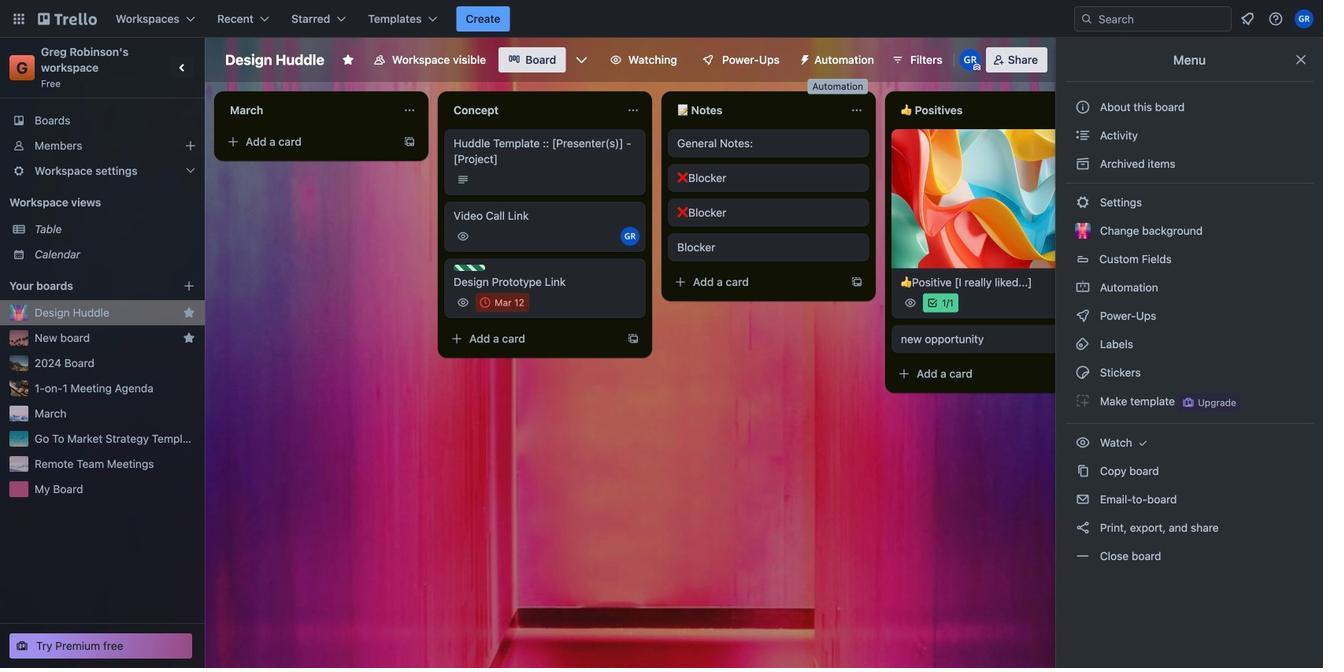 Task type: describe. For each thing, give the bounding box(es) containing it.
customize views image
[[574, 52, 590, 68]]

your boards with 8 items element
[[9, 277, 159, 295]]

greg robinson (gregrobinson96) image
[[621, 227, 640, 246]]

add board image
[[183, 280, 195, 292]]

5 sm image from the top
[[1075, 435, 1091, 451]]

4 sm image from the top
[[1075, 365, 1091, 381]]

1 vertical spatial create from template… image
[[627, 332, 640, 345]]

create from template… image
[[851, 276, 864, 288]]

6 sm image from the top
[[1075, 463, 1091, 479]]

0 horizontal spatial greg robinson (gregrobinson96) image
[[959, 49, 982, 71]]

2 sm image from the top
[[1075, 280, 1091, 295]]

3 sm image from the top
[[1075, 308, 1091, 324]]

0 horizontal spatial create from template… image
[[403, 136, 416, 148]]

color: green, title: none image
[[454, 265, 485, 271]]

0 notifications image
[[1239, 9, 1257, 28]]

workspace navigation collapse icon image
[[172, 57, 194, 79]]

back to home image
[[38, 6, 97, 32]]

search image
[[1081, 13, 1094, 25]]



Task type: locate. For each thing, give the bounding box(es) containing it.
sm image
[[793, 47, 815, 69], [1075, 128, 1091, 143], [1075, 156, 1091, 172], [1075, 336, 1091, 352], [1075, 393, 1091, 409], [1136, 435, 1151, 451], [1075, 520, 1091, 536], [1075, 548, 1091, 564]]

None text field
[[444, 98, 621, 123], [892, 98, 1068, 123], [444, 98, 621, 123], [892, 98, 1068, 123]]

1 starred icon image from the top
[[183, 306, 195, 319]]

None checkbox
[[476, 293, 529, 312]]

sm image
[[1075, 195, 1091, 210], [1075, 280, 1091, 295], [1075, 308, 1091, 324], [1075, 365, 1091, 381], [1075, 435, 1091, 451], [1075, 463, 1091, 479], [1075, 492, 1091, 507]]

star or unstar board image
[[342, 54, 354, 66]]

open information menu image
[[1268, 11, 1284, 27]]

7 sm image from the top
[[1075, 492, 1091, 507]]

greg robinson (gregrobinson96) image
[[1295, 9, 1314, 28], [959, 49, 982, 71]]

starred icon image
[[183, 306, 195, 319], [183, 332, 195, 344]]

1 sm image from the top
[[1075, 195, 1091, 210]]

2 starred icon image from the top
[[183, 332, 195, 344]]

1 horizontal spatial create from template… image
[[627, 332, 640, 345]]

0 vertical spatial create from template… image
[[403, 136, 416, 148]]

tooltip
[[808, 79, 868, 94]]

1 vertical spatial starred icon image
[[183, 332, 195, 344]]

0 vertical spatial greg robinson (gregrobinson96) image
[[1295, 9, 1314, 28]]

primary element
[[0, 0, 1324, 38]]

create from template… image
[[403, 136, 416, 148], [627, 332, 640, 345]]

Search field
[[1094, 8, 1231, 30]]

0 vertical spatial starred icon image
[[183, 306, 195, 319]]

this member is an admin of this board. image
[[974, 64, 981, 71]]

1 vertical spatial greg robinson (gregrobinson96) image
[[959, 49, 982, 71]]

None text field
[[221, 98, 397, 123], [668, 98, 845, 123], [221, 98, 397, 123], [668, 98, 845, 123]]

1 horizontal spatial greg robinson (gregrobinson96) image
[[1295, 9, 1314, 28]]

Board name text field
[[217, 47, 332, 72]]



Task type: vqa. For each thing, say whether or not it's contained in the screenshot.
Greg Robinson (gregrobinson96) icon to the right
yes



